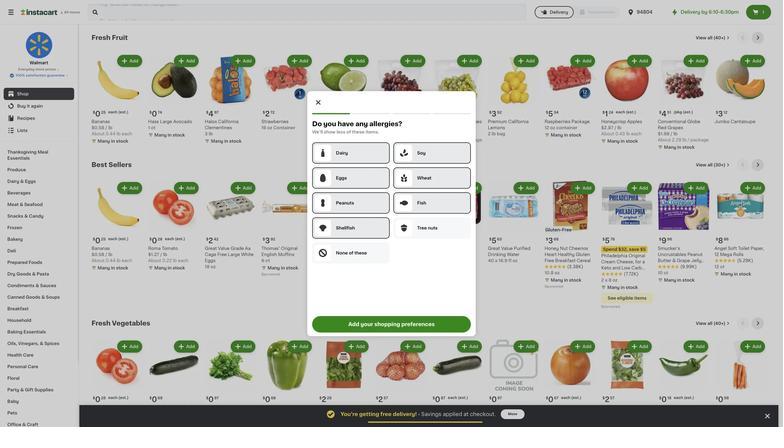 Task type: locate. For each thing, give the bounding box(es) containing it.
2 $ 0 25 from the top
[[93, 237, 106, 244]]

4 left 81
[[435, 110, 440, 117]]

/pkg right 23
[[391, 110, 399, 114]]

0 horizontal spatial seedless
[[402, 120, 422, 124]]

1 value from the left
[[501, 247, 513, 251]]

2 up the broccoli
[[605, 396, 610, 403]]

1 seedless from the left
[[446, 120, 465, 124]]

$ inside $ 1 24
[[602, 111, 605, 114]]

bag inside premium california lemons 2 lb bag
[[497, 132, 505, 136]]

12 inside 'angel soft toilet paper, 12 mega rolls'
[[715, 253, 719, 257]]

$ inside $ 4 81 /pkg (est.)
[[433, 111, 435, 114]]

5 for $ 5 63
[[492, 237, 496, 244]]

view for 3
[[696, 36, 706, 40]]

18 down 'cage'
[[205, 265, 210, 269]]

$ 0 97
[[489, 396, 502, 403], [206, 396, 219, 403]]

again
[[31, 104, 43, 108]]

oz inside "raspberries package 12 oz container"
[[550, 126, 555, 130]]

$ inside $ 5 76
[[602, 238, 605, 241]]

package down globe
[[690, 138, 709, 142]]

great for 2
[[205, 247, 217, 251]]

$5.23 per package (estimated) element
[[375, 108, 426, 119]]

2 x 8 oz
[[601, 278, 618, 283]]

2 4 from the left
[[662, 110, 667, 117]]

deli
[[7, 249, 16, 253]]

2 $0.25 each (estimated) element from the top
[[92, 235, 143, 246]]

view for 0
[[696, 322, 706, 326]]

large down 74
[[160, 120, 172, 124]]

prepared foods link
[[4, 257, 74, 269]]

0 vertical spatial goods
[[16, 272, 31, 276]]

package
[[464, 138, 482, 142], [690, 138, 709, 142], [405, 138, 423, 142]]

each (est.) inside $0.67 each (estimated) element
[[561, 396, 581, 400]]

roma inside roma tomato $1.27 / lb about 0.22 lb each
[[148, 247, 161, 251]]

$ 0 33
[[319, 110, 332, 117]]

2 seedless from the left
[[402, 120, 422, 124]]

97 up green onions 5.5 oz
[[497, 397, 502, 400]]

1 inside hass large avocado 1 ct
[[148, 126, 150, 130]]

$1.24 each (estimated) element
[[601, 108, 653, 119]]

& right meat
[[20, 203, 23, 207]]

0 vertical spatial of
[[346, 130, 351, 134]]

9
[[662, 237, 667, 244]]

1 vertical spatial bananas
[[92, 247, 110, 251]]

0 vertical spatial 8
[[718, 237, 723, 245]]

1 vertical spatial 8
[[609, 278, 612, 283]]

lb inside halos california clementines 3 lb
[[209, 132, 213, 136]]

0.44 for 2
[[106, 259, 115, 263]]

about inside roma tomato $1.27 / lb about 0.22 lb each
[[148, 259, 161, 263]]

1 vertical spatial 72
[[440, 238, 445, 241]]

grapes down "harvest"
[[384, 126, 400, 130]]

product group containing 22
[[375, 181, 426, 279]]

1 horizontal spatial 4
[[435, 110, 440, 117]]

0 vertical spatial $0.28 each (estimated) element
[[148, 235, 200, 246]]

bag inside 'yellow onion bag 3 lb bag'
[[403, 406, 412, 410]]

0 vertical spatial view
[[696, 36, 706, 40]]

onions
[[502, 406, 518, 410], [563, 406, 578, 410]]

1 vertical spatial roma
[[92, 406, 104, 410]]

everyday store prices link
[[18, 67, 60, 72]]

/pkg inside $ 4 81 /pkg (est.)
[[447, 110, 456, 114]]

soups
[[46, 295, 60, 300]]

care for health care
[[23, 353, 34, 358]]

68 up 'jumbo green pepper'
[[271, 397, 276, 400]]

2 57 from the left
[[384, 397, 388, 400]]

great up 'cage'
[[205, 247, 217, 251]]

$ 0 28 up the $1.27 at the left bottom of page
[[149, 237, 162, 244]]

$20,
[[335, 248, 345, 252]]

original
[[281, 247, 298, 251], [629, 254, 645, 258], [318, 260, 335, 264]]

buy it again
[[17, 104, 43, 108]]

goods down prepared foods
[[16, 272, 31, 276]]

oz down 'cage'
[[211, 265, 216, 269]]

2 view all (40+) from the top
[[696, 322, 725, 326]]

1 great from the left
[[488, 247, 500, 251]]

red down sun
[[375, 126, 383, 130]]

$ inside $ 0 33
[[319, 111, 322, 114]]

large down grade
[[228, 253, 240, 257]]

18 inside $ 22 18
[[388, 238, 392, 241]]

72 up strawberries
[[270, 111, 275, 114]]

0 vertical spatial (40+)
[[714, 36, 725, 40]]

1 vertical spatial all
[[708, 163, 713, 167]]

each (est.) for $0.87 each (estimated) element
[[448, 396, 468, 400]]

great up drinking
[[488, 247, 500, 251]]

fresh down $20,
[[327, 254, 339, 258]]

0 horizontal spatial bag
[[330, 412, 339, 416]]

about
[[92, 132, 105, 136], [601, 132, 614, 136], [431, 138, 444, 142], [658, 138, 671, 142], [375, 138, 388, 142], [92, 259, 105, 263], [148, 259, 161, 263], [431, 418, 444, 422]]

pepper left the marketside
[[292, 406, 307, 410]]

care down health care link
[[28, 365, 38, 369]]

0
[[95, 110, 100, 117], [152, 110, 157, 117], [322, 110, 327, 117], [95, 237, 100, 244], [152, 237, 157, 244], [95, 396, 100, 403], [152, 396, 157, 403], [265, 396, 270, 403], [435, 396, 440, 403], [492, 396, 497, 403], [662, 396, 667, 403], [208, 396, 214, 403], [548, 396, 553, 403], [718, 396, 723, 403]]

grapes inside conventional globe red grapes $1.98 / lb about 2.28 lb / package
[[668, 126, 683, 130]]

product group containing 1
[[601, 54, 653, 145]]

0 vertical spatial bananas
[[92, 120, 110, 124]]

2 red from the left
[[375, 126, 383, 130]]

original inside thomas' original english muffins 6 ct
[[281, 247, 298, 251]]

1 bananas $0.58 / lb about 0.44 lb each from the top
[[92, 120, 132, 136]]

1 /pkg from the left
[[447, 110, 456, 114]]

1 horizontal spatial sponsored badge image
[[545, 285, 563, 289]]

sponsored badge image down see on the right bottom of the page
[[601, 305, 620, 309]]

$ 2 57 up yellow
[[376, 396, 388, 403]]

1 vertical spatial view all (40+) button
[[693, 318, 732, 330]]

1 horizontal spatial green
[[431, 120, 445, 124]]

1 horizontal spatial seedless
[[446, 120, 465, 124]]

bag for 3
[[497, 132, 505, 136]]

1 25 from the top
[[101, 111, 106, 114]]

$ 0 25 for 2
[[93, 237, 106, 244]]

2 $ 0 97 from the left
[[206, 396, 219, 403]]

thanksgiving
[[7, 150, 37, 154]]

68 down gluten-free
[[554, 238, 559, 241]]

each inside $0.87 each (estimated) element
[[448, 396, 457, 400]]

97 inside the $ 4 97
[[214, 111, 219, 114]]

onions inside green onions 5.5 oz
[[502, 406, 518, 410]]

breakfast link
[[4, 303, 74, 315]]

california for halos california clementines 3 lb
[[218, 120, 239, 124]]

essentials up oils, vinegars, & spices in the left of the page
[[24, 330, 46, 334]]

2 item carousel region from the top
[[92, 159, 766, 313]]

3 view from the top
[[696, 322, 706, 326]]

onions up more
[[502, 406, 518, 410]]

0 horizontal spatial pepper
[[292, 406, 307, 410]]

spend for 3
[[320, 248, 334, 252]]

add
[[130, 59, 138, 63], [186, 59, 195, 63], [243, 59, 252, 63], [299, 59, 308, 63], [356, 59, 365, 63], [413, 59, 422, 63], [469, 59, 478, 63], [526, 59, 535, 63], [583, 59, 592, 63], [639, 59, 648, 63], [696, 59, 705, 63], [752, 59, 761, 63], [130, 186, 138, 190], [186, 186, 195, 190], [243, 186, 252, 190], [299, 186, 308, 190], [356, 186, 365, 190], [413, 186, 422, 190], [469, 186, 478, 190], [526, 186, 535, 190], [583, 186, 592, 190], [639, 186, 648, 190], [696, 186, 705, 190], [752, 186, 761, 190], [348, 322, 359, 327], [130, 345, 138, 349], [186, 345, 195, 349], [243, 345, 252, 349], [299, 345, 308, 349], [356, 345, 365, 349], [413, 345, 422, 349], [469, 345, 478, 349], [526, 345, 535, 349], [583, 345, 592, 349], [639, 345, 648, 349], [696, 345, 705, 349], [752, 345, 761, 349]]

honey
[[545, 247, 559, 251]]

1 $0.25 each (estimated) element from the top
[[92, 108, 143, 119]]

1 horizontal spatial original
[[318, 260, 335, 264]]

0 horizontal spatial sponsored badge image
[[261, 273, 280, 277]]

1 view all (40+) from the top
[[696, 36, 725, 40]]

cereal
[[577, 259, 591, 263]]

2 down lemons
[[488, 132, 491, 136]]

& left sauces
[[36, 284, 39, 288]]

california inside premium california lemons 2 lb bag
[[508, 120, 529, 124]]

at
[[464, 412, 469, 417]]

1 vertical spatial goods
[[26, 295, 40, 300]]

health care
[[7, 353, 34, 358]]

2 (40+) from the top
[[714, 322, 725, 326]]

bag inside marketside spinach 10 oz bag
[[330, 412, 339, 416]]

california inside "grimmway farms fresh california carrots carrots"
[[715, 412, 735, 416]]

dairy down produce
[[7, 179, 19, 184]]

snacks & candy link
[[4, 211, 74, 222]]

breakfast inside the breakfast link
[[7, 307, 29, 311]]

1 horizontal spatial 68
[[271, 397, 276, 400]]

0 horizontal spatial jumbo
[[261, 406, 277, 410]]

1 horizontal spatial bag
[[384, 412, 392, 416]]

0 vertical spatial tomato
[[162, 247, 178, 251]]

1 0.44 from the top
[[106, 132, 115, 136]]

97 up cilantro on the bottom of the page
[[214, 397, 219, 400]]

10 down the marketside
[[318, 412, 323, 416]]

eggs down 'cage'
[[205, 259, 216, 263]]

2 horizontal spatial eggs
[[336, 176, 347, 180]]

care inside health care link
[[23, 353, 34, 358]]

8 down lifestyle
[[609, 278, 612, 283]]

$ 2 57 for yellow onion bag
[[376, 396, 388, 403]]

smucker's
[[658, 247, 680, 251]]

1 red from the left
[[658, 126, 667, 130]]

0 vertical spatial 42
[[330, 120, 335, 124]]

1 $0.58 from the top
[[92, 126, 104, 130]]

/ inside honeycrisp apples $2.87 / lb about 0.43 lb each
[[614, 126, 616, 130]]

spinach
[[343, 406, 360, 410]]

3 /pkg from the left
[[391, 110, 399, 114]]

2 horizontal spatial green
[[488, 406, 501, 410]]

3 down yellow
[[375, 412, 378, 416]]

1 (40+) from the top
[[714, 36, 725, 40]]

product group containing 8
[[715, 181, 766, 279]]

ct right 6
[[265, 259, 270, 263]]

$ 9 96
[[659, 237, 672, 244]]

0 horizontal spatial bag
[[403, 406, 412, 410]]

seedless down '$4.81 per package (estimated)' element
[[446, 120, 465, 124]]

2 25 from the top
[[101, 238, 106, 241]]

/ inside roma tomato $1.27 / lb about 0.22 lb each
[[160, 253, 162, 257]]

care for personal care
[[28, 365, 38, 369]]

1 vertical spatial large
[[228, 253, 240, 257]]

green
[[431, 120, 445, 124], [278, 406, 291, 410], [488, 406, 501, 410]]

bag down the marketside
[[330, 412, 339, 416]]

97
[[214, 111, 219, 114], [497, 397, 502, 400], [214, 397, 219, 400]]

low
[[622, 266, 630, 270]]

ct inside thomas' original english muffins 6 ct
[[265, 259, 270, 263]]

1 vertical spatial bananas $0.58 / lb about 0.44 lb each
[[92, 247, 132, 263]]

original up for
[[629, 254, 645, 258]]

2 horizontal spatial 18
[[667, 397, 671, 400]]

& left the candy
[[24, 214, 28, 219]]

1 horizontal spatial spend
[[603, 248, 617, 252]]

0 horizontal spatial spend
[[320, 248, 334, 252]]

2 view all (40+) button from the top
[[693, 318, 732, 330]]

1 save from the left
[[346, 248, 356, 252]]

1 horizontal spatial 42
[[330, 120, 335, 124]]

2 $ 0 68 from the left
[[263, 396, 276, 403]]

1 vertical spatial $ 0 25
[[93, 237, 106, 244]]

product group
[[92, 54, 143, 145], [148, 54, 200, 139], [205, 54, 257, 145], [261, 54, 313, 131], [318, 54, 370, 139], [375, 54, 426, 152], [431, 54, 483, 152], [488, 54, 540, 137], [545, 54, 596, 139], [601, 54, 653, 145], [658, 54, 710, 152], [715, 54, 766, 125], [92, 181, 143, 273], [148, 181, 200, 273], [205, 181, 257, 270], [261, 181, 313, 278], [318, 181, 370, 304], [375, 181, 426, 279], [431, 181, 483, 273], [488, 181, 540, 264], [545, 181, 596, 290], [601, 181, 653, 310], [658, 181, 710, 285], [715, 181, 766, 279], [92, 340, 143, 428], [148, 340, 200, 417], [205, 340, 257, 417], [261, 340, 313, 425], [318, 340, 370, 425], [375, 340, 426, 417], [431, 340, 483, 428], [488, 340, 540, 425], [545, 340, 596, 428], [601, 340, 653, 417], [658, 340, 710, 428], [715, 340, 766, 428]]

spices
[[44, 342, 59, 346]]

0 horizontal spatial 10
[[318, 412, 323, 416]]

view all (40+) button for 0
[[693, 318, 732, 330]]

72 inside $ 2 72
[[270, 111, 275, 114]]

sponsored badge image
[[261, 273, 280, 277], [545, 285, 563, 289], [601, 305, 620, 309]]

spend up philadelphia
[[603, 248, 617, 252]]

grapes down '$4.81 per package (estimated)' element
[[466, 120, 482, 124]]

68 for cucumber
[[158, 397, 163, 400]]

original for muffins
[[281, 247, 298, 251]]

2 horizontal spatial /pkg
[[674, 110, 682, 114]]

0.22
[[162, 259, 172, 263]]

eggs up peanuts on the top left
[[336, 176, 347, 180]]

1 inside button
[[762, 10, 764, 14]]

$1.27
[[148, 253, 159, 257]]

68 inside $ 3 68
[[554, 238, 559, 241]]

oz right 16
[[267, 126, 272, 130]]

/pkg
[[447, 110, 456, 114], [674, 110, 682, 114], [391, 110, 399, 114]]

2 up strawberries
[[265, 110, 270, 117]]

$ 0 25 for 4
[[93, 110, 106, 117]]

oz down raspberries
[[550, 126, 555, 130]]

green inside green seedless grapes bag
[[431, 120, 445, 124]]

18
[[388, 238, 392, 241], [205, 265, 210, 269], [667, 397, 671, 400]]

2 bananas from the top
[[92, 247, 110, 251]]

$5 up a
[[640, 248, 646, 252]]

1 4 from the left
[[435, 110, 440, 117]]

save for 3
[[346, 248, 356, 252]]

bag inside 'yellow onion bag 3 lb bag'
[[384, 412, 392, 416]]

1 vertical spatial $0.28 each (estimated) element
[[92, 394, 143, 405]]

carrots down grimmway
[[715, 418, 731, 422]]

None search field
[[87, 4, 527, 21]]

1 vertical spatial tomato
[[105, 406, 121, 410]]

2 package from the left
[[690, 138, 709, 142]]

bag down yellow
[[384, 412, 392, 416]]

shop
[[17, 92, 29, 96]]

6:30pm
[[720, 10, 739, 14]]

value for 5
[[501, 247, 513, 251]]

view all (40+) button for 3
[[693, 32, 732, 44]]

0 vertical spatial carrots
[[736, 412, 752, 416]]

package inside sun harvest seedless red grapes $2.18 / lb about 2.4 lb / package many in stock
[[405, 138, 423, 142]]

save for 5
[[629, 248, 639, 252]]

bag down lemons
[[497, 132, 505, 136]]

great for 5
[[488, 247, 500, 251]]

1 horizontal spatial $ 3 92
[[489, 110, 502, 117]]

0 horizontal spatial 28
[[101, 397, 106, 400]]

3 up honey
[[548, 237, 553, 245]]

free down heart
[[545, 259, 554, 263]]

care
[[23, 353, 34, 358], [28, 365, 38, 369]]

add inside button
[[348, 322, 359, 327]]

$ 0 68 for jumbo green pepper
[[263, 396, 276, 403]]

$0.28 each (estimated) element up roma tomato $1.27 / lb about 0.22 lb each
[[148, 235, 200, 246]]

each inside $0.18 each (estimated) element
[[674, 396, 683, 400]]

100% satisfaction guarantee
[[16, 74, 65, 77]]

dairy down less at the left
[[336, 151, 348, 155]]

green for green onions 5.5 oz
[[488, 406, 501, 410]]

seedless inside sun harvest seedless red grapes $2.18 / lb about 2.4 lb / package many in stock
[[402, 120, 422, 124]]

party
[[7, 388, 19, 392]]

1 horizontal spatial /pkg
[[447, 110, 456, 114]]

1 $5 from the left
[[357, 248, 363, 252]]

value for 2
[[218, 247, 230, 251]]

cilantro bunch
[[205, 406, 237, 410]]

all inside view all (30+) 'popup button'
[[708, 163, 713, 167]]

/pkg inside $ 5 23 /pkg (est.)
[[391, 110, 399, 114]]

jalapeno
[[658, 406, 678, 410]]

2 all from the top
[[708, 163, 713, 167]]

each inside honeycrisp apples $2.87 / lb about 0.43 lb each
[[631, 132, 642, 136]]

these up the crackers
[[354, 251, 367, 255]]

office & craft
[[7, 423, 38, 427]]

97 for 2
[[214, 397, 219, 400]]

1 vertical spatial bag
[[403, 406, 412, 410]]

squash
[[451, 406, 467, 410]]

california up clementines
[[218, 120, 239, 124]]

2 bananas $0.58 / lb about 0.44 lb each from the top
[[92, 247, 132, 263]]

0 horizontal spatial /pkg
[[391, 110, 399, 114]]

1 bananas from the top
[[92, 120, 110, 124]]

each
[[108, 110, 117, 114], [616, 110, 625, 114], [321, 126, 332, 130], [122, 132, 132, 136], [631, 132, 642, 136], [108, 237, 117, 241], [165, 237, 174, 241], [122, 259, 132, 263], [178, 259, 188, 263], [108, 396, 118, 400], [448, 396, 457, 400], [674, 396, 683, 400], [561, 396, 570, 400], [461, 418, 472, 422]]

see
[[608, 296, 616, 301]]

grapes down conventional
[[668, 126, 683, 130]]

1 $ 0 25 from the top
[[93, 110, 106, 117]]

100% satisfaction guarantee button
[[9, 72, 68, 78]]

2 spend from the left
[[603, 248, 617, 252]]

0 horizontal spatial 72
[[270, 111, 275, 114]]

about 2.43 lb / package
[[431, 138, 482, 142]]

25 for 4
[[101, 111, 106, 114]]

2 onions from the left
[[563, 406, 578, 410]]

(40+) for 3
[[714, 36, 725, 40]]

& left craft
[[22, 423, 26, 427]]

1 all from the top
[[707, 36, 713, 40]]

breakfast inside honey nut cheerios heart healthy gluten free breakfast cereal
[[555, 259, 576, 263]]

stock
[[173, 133, 185, 137], [343, 133, 355, 137], [569, 133, 581, 137], [116, 139, 128, 143], [626, 139, 638, 143], [229, 139, 242, 143], [682, 145, 695, 149], [399, 145, 411, 149], [116, 266, 128, 270], [173, 266, 185, 270], [286, 266, 298, 270], [739, 272, 751, 277], [682, 278, 695, 283], [569, 278, 581, 283], [626, 286, 638, 290], [343, 419, 355, 423], [512, 419, 525, 423]]

$ 3 92
[[489, 110, 502, 117], [263, 237, 275, 244]]

large inside great value grade aa cage free large white eggs 18 oz
[[228, 253, 240, 257]]

0 horizontal spatial package
[[405, 138, 423, 142]]

28 up the marketside
[[327, 397, 332, 400]]

oz inside strawberries 16 oz container
[[267, 126, 272, 130]]

$ 0 97 for cilantro bunch
[[206, 396, 219, 403]]

green for green seedless grapes bag
[[431, 120, 445, 124]]

dairy & eggs link
[[4, 176, 74, 187]]

$ 0 87
[[433, 396, 445, 403]]

roma tomato $1.27 / lb about 0.22 lb each
[[148, 247, 188, 263]]

4 left 51
[[662, 110, 667, 117]]

(est.) inside $0.18 each (estimated) element
[[684, 396, 694, 400]]

tomato for roma tomato
[[105, 406, 121, 410]]

candy
[[29, 214, 43, 219]]

5 up beef
[[435, 237, 440, 244]]

1 $ 0 68 from the left
[[149, 396, 163, 403]]

0 horizontal spatial breakfast
[[7, 307, 29, 311]]

1 horizontal spatial free
[[545, 259, 554, 263]]

2 for great value grade aa cage free large white eggs
[[208, 237, 213, 245]]

$5 for 3
[[357, 248, 363, 252]]

item carousel region
[[92, 32, 766, 154], [92, 159, 766, 313], [92, 318, 766, 428]]

5 left 34
[[548, 110, 553, 117]]

spend up 'ritz'
[[320, 248, 334, 252]]

2 $ 2 57 from the left
[[376, 396, 388, 403]]

each inside the lime 42 1 each
[[321, 126, 332, 130]]

oz down the marketside
[[324, 412, 329, 416]]

baking essentials
[[7, 330, 46, 334]]

0.44 for 4
[[106, 132, 115, 136]]

$ 5 34
[[546, 110, 559, 117]]

thomas'
[[261, 247, 280, 251]]

28 for leftmost $0.28 each (estimated) element
[[101, 397, 106, 400]]

1 horizontal spatial 57
[[610, 397, 615, 400]]

peanuts
[[336, 201, 354, 205]]

0 horizontal spatial dairy
[[7, 179, 19, 184]]

all for 8
[[708, 163, 713, 167]]

& down uncrustables
[[672, 259, 676, 263]]

jumbo for 0
[[261, 406, 277, 410]]

2 0.44 from the top
[[106, 259, 115, 263]]

72 for 5
[[440, 238, 445, 241]]

snacks
[[7, 214, 23, 219]]

1 horizontal spatial $ 0 68
[[263, 396, 276, 403]]

1 vertical spatial carrots
[[715, 418, 731, 422]]

18 for 22
[[388, 238, 392, 241]]

$ inside $ 3 68
[[546, 238, 548, 241]]

bag down $ 4 81 /pkg (est.)
[[431, 126, 440, 130]]

3 4 from the left
[[208, 110, 214, 117]]

all stores link
[[21, 4, 81, 21]]

(40+)
[[714, 36, 725, 40], [714, 322, 725, 326]]

free inside honey nut cheerios heart healthy gluten free breakfast cereal
[[545, 259, 554, 263]]

1
[[762, 10, 764, 14], [605, 110, 608, 117], [148, 126, 150, 130], [318, 126, 320, 130]]

$0.25 each (estimated) element
[[92, 108, 143, 119], [92, 235, 143, 246]]

1 horizontal spatial eggs
[[205, 259, 216, 263]]

0 vertical spatial $ 0 28
[[149, 237, 162, 244]]

3 for spend $20, save $5
[[322, 237, 327, 244]]

1 horizontal spatial 28
[[158, 238, 162, 241]]

view all (40+) for 0
[[696, 322, 725, 326]]

1 vertical spatial (40+)
[[714, 322, 725, 326]]

1 vertical spatial 10
[[318, 412, 323, 416]]

1 vertical spatial $ 0 28
[[93, 396, 106, 403]]

each (est.) inside $0.87 each (estimated) element
[[448, 396, 468, 400]]

1 horizontal spatial red
[[658, 126, 667, 130]]

28 up the roma tomato
[[101, 397, 106, 400]]

1 vertical spatial sponsored badge image
[[545, 285, 563, 289]]

carrots down farms
[[736, 412, 752, 416]]

butter
[[658, 259, 671, 263]]

$ 0 68 for cucumber
[[149, 396, 163, 403]]

33
[[328, 111, 332, 114]]

in inside sun harvest seedless red grapes $2.18 / lb about 2.4 lb / package many in stock
[[394, 145, 398, 149]]

0 vertical spatial large
[[160, 120, 172, 124]]

oz right 5.5
[[496, 412, 501, 416]]

3 up thomas' at bottom
[[265, 237, 270, 244]]

0 vertical spatial 25
[[101, 111, 106, 114]]

2 great from the left
[[205, 247, 217, 251]]

sponsored badge image down 10.8 oz
[[545, 285, 563, 289]]

gluten-
[[545, 228, 562, 232]]

2 save from the left
[[629, 248, 639, 252]]

eggs up beverages link at the top left
[[25, 179, 36, 184]]

1 view all (40+) button from the top
[[693, 32, 732, 44]]

1 horizontal spatial tomato
[[162, 247, 178, 251]]

walmart logo image
[[25, 32, 52, 59]]

/pkg right 81
[[447, 110, 456, 114]]

$0.87 each (estimated) element
[[431, 394, 483, 405]]

tomato for roma tomato $1.27 / lb about 0.22 lb each
[[162, 247, 178, 251]]

x right 40
[[495, 259, 498, 263]]

2 $0.58 from the top
[[92, 253, 104, 257]]

28 for $0.28 each (estimated) element to the top
[[158, 238, 162, 241]]

$ 0 97 up cilantro on the bottom of the page
[[206, 396, 219, 403]]

1 57 from the left
[[610, 397, 615, 400]]

1 onions from the left
[[502, 406, 518, 410]]

goods for canned
[[26, 295, 40, 300]]

0 horizontal spatial $ 2 57
[[376, 396, 388, 403]]

3 package from the left
[[405, 138, 423, 142]]

0 vertical spatial item carousel region
[[92, 32, 766, 154]]

bag up the delivery!
[[403, 406, 412, 410]]

roma tomato
[[92, 406, 121, 410]]

3 for thomas' original english muffins
[[265, 237, 270, 244]]

/pkg for 4
[[447, 110, 456, 114]]

$ inside the $ 4 51
[[659, 111, 662, 114]]

$ inside "$ 9 96"
[[659, 238, 662, 241]]

1 $ 0 97 from the left
[[489, 396, 502, 403]]

oz inside great value purified drinking water 40 x 16.9 fl oz
[[513, 259, 518, 263]]

all for 0
[[707, 322, 713, 326]]

10 down sandwich
[[658, 271, 663, 275]]

each (est.) inside $0.18 each (estimated) element
[[674, 396, 694, 400]]

these down any
[[352, 130, 365, 134]]

2 vertical spatial sponsored badge image
[[601, 305, 620, 309]]

mega
[[720, 253, 732, 257]]

oz inside green onions 5.5 oz
[[496, 412, 501, 416]]

these inside "do you have any allergies? we'll show less of these items."
[[352, 130, 365, 134]]

1 horizontal spatial breakfast
[[555, 259, 576, 263]]

$ 2 57 up the broccoli
[[602, 396, 615, 403]]

0 vertical spatial view all (40+) button
[[693, 32, 732, 44]]

california inside halos california clementines 3 lb
[[218, 120, 239, 124]]

2 horizontal spatial 4
[[662, 110, 667, 117]]

all stores
[[64, 11, 80, 14]]

breakfast down the healthy
[[555, 259, 576, 263]]

fresh vegetables
[[92, 320, 150, 327]]

3 for jumbo cantaloupe
[[718, 110, 723, 117]]

$ inside $ 2 72
[[263, 111, 265, 114]]

bag for 2
[[384, 412, 392, 416]]

red up "$1.98"
[[658, 126, 667, 130]]

0 vertical spatial breakfast
[[555, 259, 576, 263]]

42 up 'cage'
[[214, 238, 219, 241]]

1 pepper from the left
[[292, 406, 307, 410]]

42
[[330, 120, 335, 124], [214, 238, 219, 241]]

sponsored badge image for $ 3 92
[[261, 273, 280, 277]]

pepper
[[292, 406, 307, 410], [679, 406, 694, 410]]

view for 8
[[696, 163, 706, 167]]

california for premium california lemons 2 lb bag
[[508, 120, 529, 124]]

add your shopping preferences element
[[307, 91, 476, 336]]

8 left 86
[[718, 237, 723, 245]]

0 horizontal spatial $ 0 68
[[149, 396, 163, 403]]

essentials
[[7, 156, 30, 161], [24, 330, 46, 334]]

0 horizontal spatial 18
[[205, 265, 210, 269]]

$ 3 92 up premium
[[489, 110, 502, 117]]

spend for 5
[[603, 248, 617, 252]]

/ inside the zucchini squash $1.48 / lb about 0.59 lb each
[[444, 412, 446, 416]]

1 vertical spatial care
[[28, 365, 38, 369]]

72
[[270, 111, 275, 114], [440, 238, 445, 241]]

28 up the $1.27 at the left bottom of page
[[158, 238, 162, 241]]

california right premium
[[508, 120, 529, 124]]

2 vertical spatial view
[[696, 322, 706, 326]]

5 left 23
[[378, 110, 383, 117]]

lists
[[17, 128, 28, 133]]

2 /pkg from the left
[[674, 110, 682, 114]]

4 up halos
[[208, 110, 214, 117]]

save up stacks
[[346, 248, 356, 252]]

1 horizontal spatial pepper
[[679, 406, 694, 410]]

lb inside 'yellow onion bag 3 lb bag'
[[379, 412, 383, 416]]

spend $32, save $5
[[603, 248, 646, 252]]

0 horizontal spatial x
[[495, 259, 498, 263]]

tomato
[[162, 247, 178, 251], [105, 406, 121, 410]]

2 $5 from the left
[[640, 248, 646, 252]]

$ 4 97
[[206, 110, 219, 117]]

0 vertical spatial sponsored badge image
[[261, 273, 280, 277]]

best
[[92, 162, 107, 168]]

25 for 2
[[101, 238, 106, 241]]

$ 0 28 up the roma tomato
[[93, 396, 106, 403]]

0 vertical spatial bananas $0.58 / lb about 0.44 lb each
[[92, 120, 132, 136]]

main content
[[79, 24, 779, 428]]

1 horizontal spatial 10
[[658, 271, 663, 275]]

cream
[[601, 260, 616, 264]]

2 view from the top
[[696, 163, 706, 167]]

product group containing 9
[[658, 181, 710, 285]]

0 horizontal spatial value
[[218, 247, 230, 251]]

x down lifestyle
[[605, 278, 608, 283]]

$ 8 86
[[716, 237, 729, 245]]

purified
[[514, 247, 530, 251]]

oils,
[[7, 342, 17, 346]]

onions down $0.67 each (estimated) element
[[563, 406, 578, 410]]

lb inside premium california lemons 2 lb bag
[[492, 132, 496, 136]]

1 vertical spatial 25
[[101, 238, 106, 241]]

10 inside marketside spinach 10 oz bag
[[318, 412, 323, 416]]

0 vertical spatial $ 3 92
[[489, 110, 502, 117]]

soft
[[728, 247, 737, 251]]

each (est.) for $0.28 each (estimated) element to the top
[[165, 237, 185, 241]]

2 value from the left
[[218, 247, 230, 251]]

0 vertical spatial bag
[[431, 126, 440, 130]]

0 vertical spatial care
[[23, 353, 34, 358]]

1 spend from the left
[[320, 248, 334, 252]]

1 $ 2 57 from the left
[[602, 396, 615, 403]]

beef
[[431, 247, 441, 251]]

pepper down $0.18 each (estimated) element
[[679, 406, 694, 410]]

3 down halos
[[205, 132, 208, 136]]

party & gift supplies
[[7, 388, 53, 392]]

& inside smucker's uncrustables peanut butter & grape jelly sandwich
[[672, 259, 676, 263]]

0 vertical spatial jumbo
[[715, 120, 730, 124]]

0 horizontal spatial free
[[217, 253, 227, 257]]

0.59
[[445, 418, 455, 422]]

1 horizontal spatial x
[[605, 278, 608, 283]]

$0.28 each (estimated) element
[[148, 235, 200, 246], [92, 394, 143, 405]]

tomato inside roma tomato $1.27 / lb about 0.22 lb each
[[162, 247, 178, 251]]

1 vertical spatial x
[[605, 278, 608, 283]]

sponsored badge image down 6
[[261, 273, 280, 277]]

2 inside premium california lemons 2 lb bag
[[488, 132, 491, 136]]

of inside "do you have any allergies? we'll show less of these items."
[[346, 130, 351, 134]]

2 horizontal spatial package
[[690, 138, 709, 142]]

3 all from the top
[[707, 322, 713, 326]]

keto
[[601, 266, 611, 270]]

seedless down $5.23 per package (estimated) element on the top of the page
[[402, 120, 422, 124]]

(40+) for 0
[[714, 322, 725, 326]]

1 horizontal spatial jumbo
[[715, 120, 730, 124]]

1 vertical spatial $ 3 92
[[263, 237, 275, 244]]

delivery inside 'button'
[[550, 10, 568, 14]]

$ inside $ 5 34
[[546, 111, 548, 114]]

0 vertical spatial view all (40+)
[[696, 36, 725, 40]]

1 vertical spatial dairy
[[7, 179, 19, 184]]

2
[[265, 110, 270, 117], [488, 132, 491, 136], [208, 237, 213, 245], [601, 278, 604, 283], [322, 396, 326, 403], [605, 396, 610, 403], [378, 396, 383, 403]]

1 view from the top
[[696, 36, 706, 40]]

farms
[[739, 406, 752, 410]]

value inside great value purified drinking water 40 x 16.9 fl oz
[[501, 247, 513, 251]]

$ 0 28 for leftmost $0.28 each (estimated) element
[[93, 396, 106, 403]]

$ 0 25
[[93, 110, 106, 117], [93, 237, 106, 244]]



Task type: describe. For each thing, give the bounding box(es) containing it.
6:10-
[[709, 10, 720, 14]]

goods for dry
[[16, 272, 31, 276]]

each (est.) for $0.25 each (estimated) element associated with 4
[[108, 110, 128, 114]]

fruit
[[112, 34, 128, 41]]

42 inside $ 2 42
[[214, 238, 219, 241]]

92 for premium california lemons
[[497, 111, 502, 114]]

service type group
[[535, 6, 620, 18]]

1 horizontal spatial carrots
[[736, 412, 752, 416]]

$0.58 for 2
[[92, 253, 104, 257]]

rolls
[[733, 253, 744, 257]]

none of these
[[336, 251, 367, 255]]

bananas for 2
[[92, 247, 110, 251]]

$ 3 12
[[716, 110, 727, 117]]

94804
[[637, 10, 653, 14]]

recipes
[[17, 116, 35, 121]]

oz right 10.8
[[555, 271, 560, 275]]

snacks & candy
[[7, 214, 43, 219]]

10.8 oz
[[545, 271, 560, 275]]

bananas for 4
[[92, 120, 110, 124]]

each (est.) for '$1.24 each (estimated)' element
[[616, 110, 636, 114]]

$ 3 92 for thomas' original english muffins
[[263, 237, 275, 244]]

getting
[[359, 412, 379, 417]]

18 inside great value grade aa cage free large white eggs 18 oz
[[205, 265, 210, 269]]

each (est.) for $0.67 each (estimated) element
[[561, 396, 581, 400]]

spend $20, save $5
[[320, 248, 363, 252]]

delivery by 6:10-6:30pm
[[681, 10, 739, 14]]

67
[[554, 397, 559, 400]]

floral
[[7, 377, 20, 381]]

$0.25 each (estimated) element for 2
[[92, 235, 143, 246]]

& up beverages
[[20, 179, 24, 184]]

eggs inside the add your shopping preferences element
[[336, 176, 347, 180]]

each inside $0.67 each (estimated) element
[[561, 396, 570, 400]]

beverages link
[[4, 187, 74, 199]]

vinegars,
[[18, 342, 39, 346]]

treatment tracker modal dialog
[[79, 406, 779, 428]]

about inside conventional globe red grapes $1.98 / lb about 2.28 lb / package
[[658, 138, 671, 142]]

4 for $ 4 97
[[208, 110, 214, 117]]

$ inside $ 0 67
[[546, 397, 548, 400]]

raspberries
[[545, 120, 570, 124]]

$ 0 97 for green onions
[[489, 396, 502, 403]]

12 inside "raspberries package 12 oz container"
[[545, 126, 549, 130]]

savings
[[421, 412, 441, 417]]

roma for roma tomato
[[92, 406, 104, 410]]

68 for honey nut cheerios heart healthy gluten free breakfast cereal
[[554, 238, 559, 241]]

fresh fruit
[[92, 34, 128, 41]]

& inside 'link'
[[20, 203, 23, 207]]

dairy for dairy
[[336, 151, 348, 155]]

each (est.) for 2 $0.25 each (estimated) element
[[108, 237, 128, 241]]

floral link
[[4, 373, 74, 385]]

(est.) inside '$1.24 each (estimated)' element
[[626, 110, 636, 114]]

1 vertical spatial these
[[354, 251, 367, 255]]

dry
[[7, 272, 15, 276]]

delivery for delivery
[[550, 10, 568, 14]]

angel soft toilet paper, 12 mega rolls
[[715, 247, 764, 257]]

2 for marketside spinach
[[322, 396, 326, 403]]

red inside conventional globe red grapes $1.98 / lb about 2.28 lb / package
[[658, 126, 667, 130]]

& left the spices
[[40, 342, 43, 346]]

supplies
[[34, 388, 53, 392]]

all for 3
[[707, 36, 713, 40]]

paper
[[375, 253, 387, 257]]

frozen
[[7, 226, 22, 230]]

ct down mega
[[720, 265, 725, 269]]

42 inside the lime 42 1 each
[[330, 120, 335, 124]]

$ inside $ 5 23 /pkg (est.)
[[376, 111, 378, 114]]

4 for $ 4 81 /pkg (est.)
[[435, 110, 440, 117]]

sun harvest seedless red grapes $2.18 / lb about 2.4 lb / package many in stock
[[375, 120, 423, 149]]

stock inside sun harvest seedless red grapes $2.18 / lb about 2.4 lb / package many in stock
[[399, 145, 411, 149]]

0 horizontal spatial $0.28 each (estimated) element
[[92, 394, 143, 405]]

$ 3 92 for premium california lemons
[[489, 110, 502, 117]]

$ inside $ 5 63
[[489, 238, 492, 241]]

many inside sun harvest seedless red grapes $2.18 / lb about 2.4 lb / package many in stock
[[381, 145, 393, 149]]

3 for honey nut cheerios heart healthy gluten free breakfast cereal
[[548, 237, 553, 245]]

checkout.
[[470, 412, 496, 417]]

$ inside $ 5 72
[[433, 238, 435, 241]]

5 for $ 5 72
[[435, 237, 440, 244]]

halos california clementines 3 lb
[[205, 120, 239, 136]]

paper,
[[751, 247, 764, 251]]

x inside great value purified drinking water 40 x 16.9 fl oz
[[495, 259, 498, 263]]

items
[[634, 296, 647, 301]]

2 down lifestyle
[[601, 278, 604, 283]]

main content containing 0
[[79, 24, 779, 428]]

roma for roma tomato $1.27 / lb about 0.22 lb each
[[148, 247, 161, 251]]

large inside hass large avocado 1 ct
[[160, 120, 172, 124]]

$ inside the $ 4 97
[[206, 111, 208, 114]]

5 for $ 5 23 /pkg (est.)
[[378, 110, 383, 117]]

fresh inside ritz fresh stacks original crackers
[[327, 254, 339, 258]]

original for cheese,
[[629, 254, 645, 258]]

2 pepper from the left
[[679, 406, 694, 410]]

fresh inside "grimmway farms fresh california carrots carrots"
[[753, 406, 765, 410]]

$4.81 per package (estimated) element
[[431, 108, 483, 119]]

have
[[338, 121, 354, 127]]

5 for $ 5 76
[[605, 237, 610, 244]]

bounty select-a-size paper towels
[[375, 247, 421, 257]]

about inside sun harvest seedless red grapes $2.18 / lb about 2.4 lb / package many in stock
[[375, 138, 388, 142]]

more button
[[501, 410, 525, 420]]

3 for premium california lemons
[[492, 110, 496, 117]]

/pkg for 5
[[391, 110, 399, 114]]

(est.) inside $ 5 23 /pkg (est.)
[[400, 110, 410, 114]]

oz down lifestyle
[[613, 278, 618, 283]]

bakery link
[[4, 234, 74, 245]]

/pkg inside $4.51 per package (estimated) element
[[674, 110, 682, 114]]

lemons
[[488, 126, 505, 130]]

bag inside green seedless grapes bag
[[431, 126, 440, 130]]

dry goods & pasta link
[[4, 269, 74, 280]]

10 inside product group
[[658, 271, 663, 275]]

(est.) inside $0.87 each (estimated) element
[[458, 396, 468, 400]]

2 for yellow onion bag
[[378, 396, 383, 403]]

instacart logo image
[[21, 9, 57, 16]]

strawberries 16 oz container
[[261, 120, 295, 130]]

1 vertical spatial of
[[349, 251, 353, 255]]

10 ct
[[658, 271, 668, 275]]

57 for yellow onion bag
[[384, 397, 388, 400]]

green onions 5.5 oz
[[488, 406, 518, 416]]

98
[[724, 397, 729, 400]]

$4.51 per package (estimated) element
[[658, 108, 710, 119]]

2 for broccoli wokly
[[605, 396, 610, 403]]

1 vertical spatial essentials
[[24, 330, 46, 334]]

recipes link
[[4, 112, 74, 125]]

3 inside 'yellow onion bag 3 lb bag'
[[375, 412, 378, 416]]

$ inside "$ 0 74"
[[149, 111, 152, 114]]

$0.18 each (estimated) element
[[658, 394, 710, 405]]

conventional globe red grapes $1.98 / lb about 2.28 lb / package
[[658, 120, 709, 142]]

each (est.) for $0.18 each (estimated) element
[[674, 396, 694, 400]]

72 for 2
[[270, 111, 275, 114]]

red inside sun harvest seedless red grapes $2.18 / lb about 2.4 lb / package many in stock
[[375, 126, 383, 130]]

each inside '$1.24 each (estimated)' element
[[616, 110, 625, 114]]

see eligible items button
[[601, 293, 653, 304]]

view all (40+) for 3
[[696, 36, 725, 40]]

wheat
[[417, 176, 431, 180]]

12 inside $ 3 12
[[724, 111, 727, 114]]

grapes inside sun harvest seedless red grapes $2.18 / lb about 2.4 lb / package many in stock
[[384, 126, 400, 130]]

18 for 0
[[667, 397, 671, 400]]

57 for broccoli wokly
[[610, 397, 615, 400]]

ct down sandwich
[[664, 271, 668, 275]]

applied
[[443, 412, 462, 417]]

$ inside $ 22 18
[[376, 238, 378, 241]]

frozen link
[[4, 222, 74, 234]]

88
[[327, 238, 332, 241]]

$ inside $ 3 12
[[716, 111, 718, 114]]

health care link
[[4, 350, 74, 361]]

broccoli
[[601, 406, 619, 410]]

prepared
[[7, 261, 28, 265]]

free inside great value grade aa cage free large white eggs 18 oz
[[217, 253, 227, 257]]

jelly
[[691, 259, 702, 263]]

sauces
[[40, 284, 56, 288]]

foods
[[29, 261, 42, 265]]

$ 0 28 for $0.28 each (estimated) element to the top
[[149, 237, 162, 244]]

everyday
[[18, 68, 35, 71]]

(7.72k)
[[624, 272, 639, 277]]

ct inside hass large avocado 1 ct
[[151, 126, 156, 130]]

1 horizontal spatial 8
[[718, 237, 723, 245]]

$ inside $ 3 88
[[319, 238, 322, 241]]

cantaloupe
[[731, 120, 756, 124]]

0 horizontal spatial eggs
[[25, 179, 36, 184]]

& left gift on the bottom left
[[20, 388, 24, 392]]

$ inside the $ 0 98
[[716, 397, 718, 400]]

& left pasta
[[32, 272, 36, 276]]

2 for strawberries
[[265, 110, 270, 117]]

it
[[27, 104, 30, 108]]

bananas $0.58 / lb about 0.44 lb each for 2
[[92, 247, 132, 263]]

about inside the zucchini squash $1.48 / lb about 0.59 lb each
[[431, 418, 444, 422]]

$ 3 68
[[546, 237, 559, 245]]

delivery button
[[535, 6, 574, 18]]

(est.) inside $4.51 per package (estimated) element
[[683, 110, 693, 114]]

/pkg (est.)
[[674, 110, 693, 114]]

marketside
[[318, 406, 342, 410]]

1 inside the lime 42 1 each
[[318, 126, 320, 130]]

lifestyle
[[601, 272, 620, 277]]

essentials inside thanksgiving meal essentials
[[7, 156, 30, 161]]

prepared foods
[[7, 261, 42, 265]]

less
[[337, 130, 345, 134]]

0 horizontal spatial green
[[278, 406, 291, 410]]

$0.67 each (estimated) element
[[545, 394, 596, 405]]

5 for $ 5 34
[[548, 110, 553, 117]]

honey nut cheerios heart healthy gluten free breakfast cereal
[[545, 247, 591, 263]]

package inside conventional globe red grapes $1.98 / lb about 2.28 lb / package
[[690, 138, 709, 142]]

2.28
[[672, 138, 681, 142]]

$1.98
[[658, 132, 670, 136]]

4 for $ 4 51
[[662, 110, 667, 117]]

23
[[384, 111, 389, 114]]

eggs inside great value grade aa cage free large white eggs 18 oz
[[205, 259, 216, 263]]

jumbo cantaloupe
[[715, 120, 756, 124]]

$ inside $ 2 28
[[319, 397, 322, 400]]

grapes inside green seedless grapes bag
[[466, 120, 482, 124]]

oz inside great value grade aa cage free large white eggs 18 oz
[[211, 265, 216, 269]]

stacks
[[340, 254, 355, 258]]

meat & seafood link
[[4, 199, 74, 211]]

(est.) inside $0.67 each (estimated) element
[[571, 396, 581, 400]]

beef chuck, ground, 80%/20%
[[431, 247, 476, 257]]

68 for jumbo green pepper
[[271, 397, 276, 400]]

shellfish
[[336, 226, 355, 230]]

$0.58 for 4
[[92, 126, 104, 130]]

oz inside marketside spinach 10 oz bag
[[324, 412, 329, 416]]

premium california lemons 2 lb bag
[[488, 120, 529, 136]]

1 package from the left
[[464, 138, 482, 142]]

28 inside $ 2 28
[[327, 397, 332, 400]]

each inside the zucchini squash $1.48 / lb about 0.59 lb each
[[461, 418, 472, 422]]

63
[[497, 238, 502, 241]]

baby
[[7, 400, 19, 404]]

uncrustables
[[658, 253, 686, 257]]

pets link
[[4, 408, 74, 419]]

jumbo for 3
[[715, 120, 730, 124]]

$ inside $ 8 86
[[716, 238, 718, 241]]

$ 2 57 for broccoli wokly
[[602, 396, 615, 403]]

fresh left "fruit"
[[92, 34, 110, 41]]

each inside roma tomato $1.27 / lb about 0.22 lb each
[[178, 259, 188, 263]]

sponsored badge image for $ 3 68
[[545, 285, 563, 289]]

onions for spanish onions
[[563, 406, 578, 410]]

3 item carousel region from the top
[[92, 318, 766, 428]]

honeycrisp
[[601, 120, 626, 124]]

(est.) inside $ 4 81 /pkg (est.)
[[457, 110, 467, 114]]

seedless inside green seedless grapes bag
[[446, 120, 465, 124]]

we'll
[[312, 130, 323, 134]]

dairy for dairy & eggs
[[7, 179, 19, 184]]

& left soups
[[41, 295, 45, 300]]

2 horizontal spatial sponsored badge image
[[601, 305, 620, 309]]

$2.18
[[375, 132, 386, 136]]

97 for 0
[[214, 111, 219, 114]]

$5 for 5
[[640, 248, 646, 252]]

healthy
[[558, 253, 575, 257]]

81
[[441, 111, 445, 114]]

fresh left vegetables on the bottom left of page
[[92, 320, 110, 327]]

1 inside product group
[[605, 110, 608, 117]]

seafood
[[24, 203, 43, 207]]

0 horizontal spatial carrots
[[715, 418, 731, 422]]

$1.48
[[431, 412, 443, 416]]

delivery for delivery by 6:10-6:30pm
[[681, 10, 700, 14]]

$0.25 each (estimated) element for 4
[[92, 108, 143, 119]]

about inside honeycrisp apples $2.87 / lb about 0.43 lb each
[[601, 132, 614, 136]]

chuck,
[[443, 247, 457, 251]]

towels
[[388, 253, 403, 257]]

onions for green onions 5.5 oz
[[502, 406, 518, 410]]

1 item carousel region from the top
[[92, 32, 766, 154]]

bananas $0.58 / lb about 0.44 lb each for 4
[[92, 120, 132, 136]]

broccoli wokly
[[601, 406, 633, 410]]

original inside ritz fresh stacks original crackers
[[318, 260, 335, 264]]

2 horizontal spatial free
[[562, 228, 572, 232]]

92 for thomas' original english muffins
[[271, 238, 275, 241]]

container
[[273, 126, 295, 130]]

3 inside halos california clementines 3 lb
[[205, 132, 208, 136]]

$ inside $ 0 87
[[433, 397, 435, 400]]

$ inside $ 0 18
[[659, 397, 662, 400]]

shopping
[[374, 322, 400, 327]]

jumbo green pepper
[[261, 406, 307, 410]]

$ inside $ 2 42
[[206, 238, 208, 241]]

household
[[7, 319, 31, 323]]



Task type: vqa. For each thing, say whether or not it's contained in the screenshot.
$ inside $ 9 96
yes



